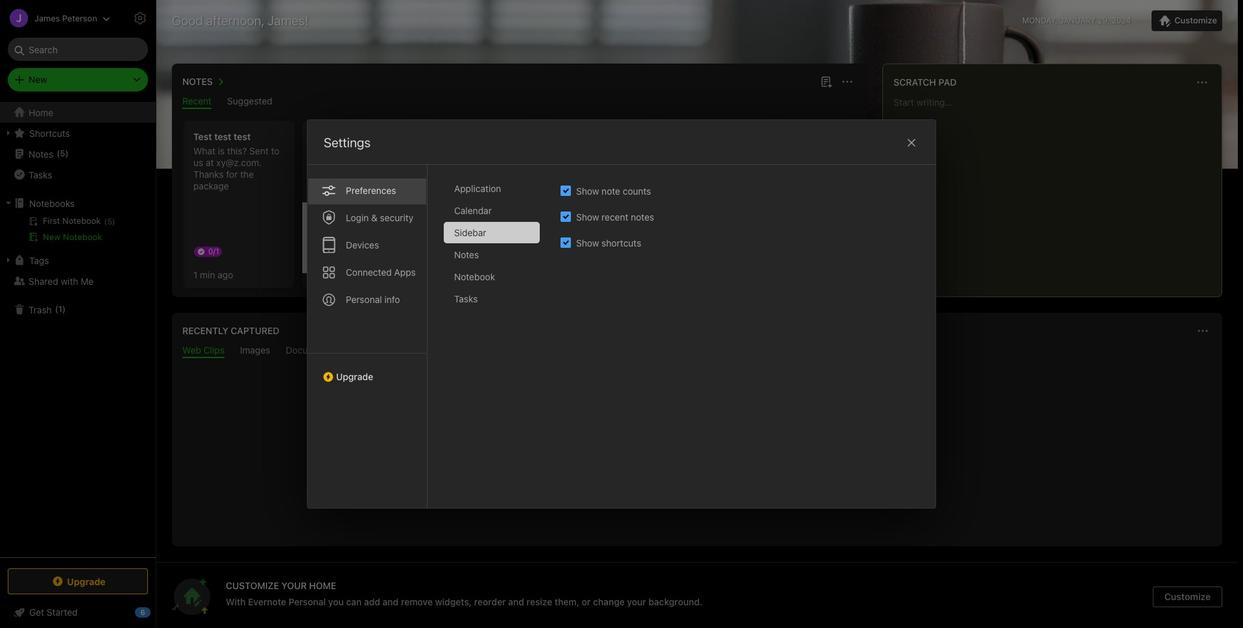 Task type: vqa. For each thing, say whether or not it's contained in the screenshot.
note window Element
no



Task type: describe. For each thing, give the bounding box(es) containing it.
1 inside the trash ( 1 )
[[58, 304, 62, 314]]

new notebook button
[[0, 229, 155, 245]]

tree containing home
[[0, 102, 156, 557]]

or
[[582, 597, 591, 608]]

trash
[[29, 304, 52, 315]]

0 vertical spatial customize button
[[1153, 10, 1223, 31]]

sidebar
[[454, 227, 487, 238]]

ve
[[506, 157, 520, 168]]

james!
[[268, 13, 309, 28]]

test inside editing some text... test test test test test test test test test hello world amiright
[[552, 157, 570, 168]]

ac
[[483, 169, 493, 180]]

suggested tab
[[227, 95, 273, 109]]

show recent notes
[[577, 211, 655, 222]]

notes tab
[[444, 244, 540, 266]]

calendar
[[454, 205, 492, 216]]

amiright
[[603, 180, 637, 192]]

purus
[[494, 204, 518, 215]]

suggested
[[227, 95, 273, 106]]

tasks tab
[[444, 288, 540, 310]]

home
[[309, 580, 336, 591]]

Show shortcuts checkbox
[[561, 238, 571, 248]]

1 and from the left
[[383, 597, 399, 608]]

scratch
[[894, 77, 937, 88]]

dec 17, 2023, 9:00 am 0/1
[[447, 183, 531, 207]]

12/13/23
[[552, 220, 587, 231]]

1 vertical spatial upgrade
[[67, 576, 106, 587]]

settings
[[324, 135, 371, 150]]

thanks
[[193, 169, 224, 180]]

untitled
[[313, 131, 348, 142]]

bibendum
[[432, 204, 474, 215]]

login
[[346, 212, 369, 223]]

1 vertical spatial customize button
[[1154, 587, 1223, 608]]

show for show shortcuts
[[577, 237, 600, 248]]

login & security
[[346, 212, 414, 223]]

tab list containing application
[[444, 178, 551, 508]]

counts
[[623, 185, 652, 196]]

can
[[346, 597, 362, 608]]

recently captured button
[[180, 323, 280, 339]]

resize
[[527, 597, 553, 608]]

etiam
[[432, 145, 456, 156]]

2024
[[1113, 16, 1132, 25]]

ac,
[[432, 216, 445, 227]]

tags button
[[0, 250, 155, 271]]

text...
[[609, 145, 632, 156]]

0 vertical spatial 12/15/23
[[313, 168, 348, 179]]

recent tab
[[182, 95, 212, 109]]

with
[[226, 597, 246, 608]]

mauris
[[432, 192, 461, 203]]

2023, for 15,
[[596, 173, 617, 182]]

tab list containing preferences
[[308, 165, 428, 508]]

fuam
[[460, 169, 481, 180]]

notes inside notes ( 5 )
[[29, 148, 53, 159]]

customize
[[226, 580, 279, 591]]

etiam fermentum luc tus ultrices. nam ve hicula fuam ac eleifend vulputate. mauris nisi orci, bibendum sed purus ac, dapibus cursus risus. proin maximus, augue qu...
[[432, 145, 523, 250]]

notebooks
[[29, 198, 75, 209]]

home link
[[0, 102, 156, 123]]

Search text field
[[17, 38, 139, 61]]

images tab
[[240, 345, 270, 358]]

Show note counts checkbox
[[561, 186, 571, 196]]

pad
[[939, 77, 957, 88]]

ago
[[218, 269, 233, 280]]

notes inside button
[[182, 76, 213, 87]]

evernote
[[248, 597, 286, 608]]

notebook inside button
[[63, 232, 102, 242]]

personal inside customize your home with evernote personal you can add and remove widgets, reorder and resize them, or change your background.
[[289, 597, 326, 608]]

devices
[[346, 240, 379, 251]]

maximus,
[[482, 227, 521, 238]]

web
[[182, 345, 201, 356]]

29,
[[1099, 16, 1110, 25]]

) for notes
[[65, 148, 69, 159]]

tags
[[29, 255, 49, 266]]

your
[[627, 597, 647, 608]]

notebook inside tab
[[454, 271, 496, 282]]

customize your home with evernote personal you can add and remove widgets, reorder and resize them, or change your background.
[[226, 580, 703, 608]]

at
[[206, 157, 214, 168]]

nisi
[[463, 192, 477, 203]]

shortcuts
[[29, 128, 70, 139]]

15,
[[583, 173, 594, 182]]

( for trash
[[55, 304, 58, 314]]

notes
[[631, 211, 655, 222]]

calendar tab
[[444, 200, 540, 221]]

application
[[454, 183, 502, 194]]

orci,
[[480, 192, 498, 203]]

preferences
[[346, 185, 396, 196]]

reorder
[[474, 597, 506, 608]]

) for trash
[[62, 304, 66, 314]]

hello
[[552, 180, 573, 192]]

security
[[380, 212, 414, 223]]

your
[[282, 580, 307, 591]]

tasks button
[[0, 164, 155, 185]]

documents tab
[[286, 345, 334, 358]]

0 horizontal spatial 0/1
[[208, 247, 219, 256]]

1 vertical spatial upgrade button
[[8, 569, 148, 595]]

home
[[29, 107, 53, 118]]

augue
[[432, 239, 458, 250]]

widgets,
[[435, 597, 472, 608]]

emails
[[389, 345, 416, 356]]

0 vertical spatial customize
[[1175, 15, 1218, 25]]

qu...
[[461, 239, 479, 250]]

apps
[[395, 267, 416, 278]]

for
[[226, 169, 238, 180]]

dapibus
[[447, 216, 481, 227]]

background.
[[649, 597, 703, 608]]

9:00 for dec 17, 2023, 9:00 am 0/1
[[499, 183, 516, 193]]



Task type: locate. For each thing, give the bounding box(es) containing it.
0 vertical spatial test
[[193, 131, 212, 142]]

1 vertical spatial show
[[577, 211, 600, 222]]

cursus
[[483, 216, 511, 227]]

notes down proin
[[454, 249, 479, 260]]

good
[[172, 13, 203, 28]]

tasks inside tab
[[454, 293, 478, 305]]

2 horizontal spatial thumbnail image
[[575, 242, 620, 286]]

new up "tags"
[[43, 232, 61, 242]]

0 horizontal spatial 1
[[58, 304, 62, 314]]

0 horizontal spatial 2023,
[[476, 183, 497, 193]]

show right show shortcuts option
[[577, 237, 600, 248]]

shared with me
[[29, 276, 94, 287]]

settings image
[[132, 10, 148, 26]]

ultrices.
[[448, 157, 481, 168]]

images
[[240, 345, 270, 356]]

( inside the trash ( 1 )
[[55, 304, 58, 314]]

is
[[218, 145, 225, 156]]

show down 15, at the left
[[577, 185, 600, 196]]

Start writing… text field
[[894, 97, 1222, 286]]

1 left min
[[193, 269, 198, 280]]

0 vertical spatial )
[[65, 148, 69, 159]]

show
[[577, 185, 600, 196], [577, 211, 600, 222], [577, 237, 600, 248]]

9:00 right orci,
[[499, 183, 516, 193]]

notebook
[[63, 232, 102, 242], [454, 271, 496, 282]]

&
[[371, 212, 378, 223]]

note
[[602, 185, 621, 196]]

1 vertical spatial 1
[[58, 304, 62, 314]]

0 vertical spatial 0/1
[[447, 197, 458, 207]]

thumbnail image
[[303, 203, 414, 273], [455, 242, 501, 286], [575, 242, 620, 286]]

0 horizontal spatial upgrade button
[[8, 569, 148, 595]]

the
[[240, 169, 254, 180]]

1 horizontal spatial am
[[639, 173, 651, 182]]

change
[[593, 597, 625, 608]]

and right add
[[383, 597, 399, 608]]

notes ( 5 )
[[29, 148, 69, 159]]

1 horizontal spatial personal
[[346, 294, 382, 305]]

new for new
[[29, 74, 47, 85]]

1 vertical spatial new
[[43, 232, 61, 242]]

monday,
[[1023, 16, 1058, 25]]

0 vertical spatial upgrade button
[[308, 353, 427, 388]]

show for show recent notes
[[577, 211, 600, 222]]

0 horizontal spatial tasks
[[29, 169, 52, 180]]

monday, january 29, 2024
[[1023, 16, 1132, 25]]

new up the home
[[29, 74, 47, 85]]

connected
[[346, 267, 392, 278]]

tree
[[0, 102, 156, 557]]

personal
[[346, 294, 382, 305], [289, 597, 326, 608]]

am for dec 15, 2023, 9:00 am
[[639, 173, 651, 182]]

notes button
[[180, 74, 228, 90]]

0/1 inside dec 17, 2023, 9:00 am 0/1
[[447, 197, 458, 207]]

recent
[[602, 211, 629, 222]]

1 vertical spatial )
[[62, 304, 66, 314]]

proin
[[458, 227, 479, 238]]

1 horizontal spatial and
[[509, 597, 525, 608]]

clips
[[204, 345, 225, 356]]

1 vertical spatial test
[[552, 157, 570, 168]]

2023, inside dec 17, 2023, 9:00 am 0/1
[[476, 183, 497, 193]]

customize
[[1175, 15, 1218, 25], [1165, 591, 1212, 603]]

0/2
[[567, 187, 579, 197]]

0 horizontal spatial and
[[383, 597, 399, 608]]

this?
[[227, 145, 247, 156]]

editing
[[552, 145, 581, 156]]

1 vertical spatial tasks
[[454, 293, 478, 305]]

1 right trash at the left
[[58, 304, 62, 314]]

notes up recent on the left top of page
[[182, 76, 213, 87]]

risus.
[[432, 227, 455, 238]]

remove
[[401, 597, 433, 608]]

dec 15, 2023, 9:00 am
[[567, 173, 651, 182]]

with
[[61, 276, 78, 287]]

sidebar tab
[[444, 222, 540, 243]]

0 vertical spatial notes
[[182, 76, 213, 87]]

0 vertical spatial new
[[29, 74, 47, 85]]

1 min ago
[[193, 269, 233, 280]]

close image
[[904, 135, 920, 151]]

tasks
[[29, 169, 52, 180], [454, 293, 478, 305]]

info
[[385, 294, 400, 305]]

1 vertical spatial notebook
[[454, 271, 496, 282]]

9:00
[[620, 173, 637, 182], [499, 183, 516, 193]]

you
[[328, 597, 344, 608]]

2023, for 17,
[[476, 183, 497, 193]]

tasks down notes ( 5 )
[[29, 169, 52, 180]]

0 vertical spatial dec
[[567, 173, 581, 182]]

0 horizontal spatial am
[[518, 183, 531, 193]]

0 horizontal spatial notes
[[29, 148, 53, 159]]

thumbnail image for tus
[[455, 242, 501, 286]]

min
[[200, 269, 215, 280]]

notes left the '5' in the top left of the page
[[29, 148, 53, 159]]

None search field
[[17, 38, 139, 61]]

xy@z.com.
[[216, 157, 262, 168]]

1 horizontal spatial 12/15/23
[[432, 220, 468, 231]]

1 vertical spatial personal
[[289, 597, 326, 608]]

show for show note counts
[[577, 185, 600, 196]]

luc
[[507, 145, 523, 156]]

shared with me link
[[0, 271, 155, 292]]

3 show from the top
[[577, 237, 600, 248]]

fun
[[558, 201, 570, 211]]

am inside dec 17, 2023, 9:00 am 0/1
[[518, 183, 531, 193]]

am
[[639, 173, 651, 182], [518, 183, 531, 193]]

shortcuts
[[602, 237, 642, 248]]

12/15/23 down the 'settings'
[[313, 168, 348, 179]]

1 horizontal spatial upgrade
[[336, 371, 374, 382]]

0 horizontal spatial dec
[[447, 183, 462, 193]]

hicula
[[432, 157, 520, 180]]

fermentum
[[458, 145, 504, 156]]

1 vertical spatial 2023,
[[476, 183, 497, 193]]

12/15/23
[[313, 168, 348, 179], [432, 220, 468, 231]]

0 horizontal spatial personal
[[289, 597, 326, 608]]

web clips
[[182, 345, 225, 356]]

tus
[[432, 145, 523, 168]]

2 show from the top
[[577, 211, 600, 222]]

notes inside tab
[[454, 249, 479, 260]]

0/1 up '1 min ago'
[[208, 247, 219, 256]]

expand notebooks image
[[3, 198, 14, 208]]

1 horizontal spatial notebook
[[454, 271, 496, 282]]

1 vertical spatial 12/15/23
[[432, 220, 468, 231]]

january
[[1061, 16, 1097, 25]]

notebook down notes tab
[[454, 271, 496, 282]]

test test test what is this? sent to us at xy@z.com. thanks for the package
[[193, 131, 280, 192]]

1 vertical spatial dec
[[447, 183, 462, 193]]

0 vertical spatial show
[[577, 185, 600, 196]]

nam
[[484, 157, 503, 168]]

trash ( 1 )
[[29, 304, 66, 315]]

new inside popup button
[[29, 74, 47, 85]]

tab list containing web clips
[[175, 345, 1221, 358]]

( inside notes ( 5 )
[[57, 148, 60, 159]]

0 vertical spatial personal
[[346, 294, 382, 305]]

0 horizontal spatial 9:00
[[499, 183, 516, 193]]

1 vertical spatial 9:00
[[499, 183, 516, 193]]

0 vertical spatial tasks
[[29, 169, 52, 180]]

1 show from the top
[[577, 185, 600, 196]]

0 vertical spatial 9:00
[[620, 173, 637, 182]]

dec for dec 17, 2023, 9:00 am 0/1
[[447, 183, 462, 193]]

customize button
[[1153, 10, 1223, 31], [1154, 587, 1223, 608]]

tasks inside button
[[29, 169, 52, 180]]

recent
[[182, 95, 212, 106]]

dec up 0/2
[[567, 173, 581, 182]]

scratch pad
[[894, 77, 957, 88]]

dec
[[567, 173, 581, 182], [447, 183, 462, 193]]

0 vertical spatial 1
[[193, 269, 198, 280]]

( down shortcuts
[[57, 148, 60, 159]]

1 horizontal spatial tasks
[[454, 293, 478, 305]]

) down shortcuts button
[[65, 148, 69, 159]]

recently captured
[[182, 325, 280, 336]]

show right show recent notes option
[[577, 211, 600, 222]]

) right trash at the left
[[62, 304, 66, 314]]

am for dec 17, 2023, 9:00 am 0/1
[[518, 183, 531, 193]]

test up what
[[193, 131, 212, 142]]

new inside button
[[43, 232, 61, 242]]

test inside test test test what is this? sent to us at xy@z.com. thanks for the package
[[193, 131, 212, 142]]

1 vertical spatial am
[[518, 183, 531, 193]]

0 vertical spatial 2023,
[[596, 173, 617, 182]]

0/1 down eleifend
[[447, 197, 458, 207]]

1 horizontal spatial dec
[[567, 173, 581, 182]]

) inside the trash ( 1 )
[[62, 304, 66, 314]]

to
[[271, 145, 280, 156]]

9:00 inside dec 17, 2023, 9:00 am 0/1
[[499, 183, 516, 193]]

1 vertical spatial notes
[[29, 148, 53, 159]]

audio tab
[[349, 345, 373, 358]]

new
[[29, 74, 47, 85], [43, 232, 61, 242]]

new for new notebook
[[43, 232, 61, 242]]

new notebook group
[[0, 214, 155, 250]]

1 horizontal spatial 9:00
[[620, 173, 637, 182]]

1 horizontal spatial thumbnail image
[[455, 242, 501, 286]]

me
[[81, 276, 94, 287]]

add
[[364, 597, 380, 608]]

am up counts
[[639, 173, 651, 182]]

1 vertical spatial 0/1
[[208, 247, 219, 256]]

( for notes
[[57, 148, 60, 159]]

am down ve
[[518, 183, 531, 193]]

Show recent notes checkbox
[[561, 212, 571, 222]]

0 horizontal spatial thumbnail image
[[303, 203, 414, 273]]

1 horizontal spatial upgrade button
[[308, 353, 427, 388]]

and left resize
[[509, 597, 525, 608]]

17,
[[464, 183, 474, 193]]

)
[[65, 148, 69, 159], [62, 304, 66, 314]]

) inside notes ( 5 )
[[65, 148, 69, 159]]

dec inside dec 17, 2023, 9:00 am 0/1
[[447, 183, 462, 193]]

1 horizontal spatial test
[[552, 157, 570, 168]]

0 vertical spatial am
[[639, 173, 651, 182]]

0 horizontal spatial notebook
[[63, 232, 102, 242]]

1
[[193, 269, 198, 280], [58, 304, 62, 314]]

dec left 17,
[[447, 183, 462, 193]]

0 vertical spatial notebook
[[63, 232, 102, 242]]

9:00 up counts
[[620, 173, 637, 182]]

tab list containing recent
[[175, 95, 865, 109]]

recently
[[182, 325, 229, 336]]

12/15/23 down bibendum
[[432, 220, 468, 231]]

(
[[57, 148, 60, 159], [55, 304, 58, 314]]

shared
[[29, 276, 58, 287]]

1 horizontal spatial notes
[[182, 76, 213, 87]]

1 horizontal spatial 0/1
[[447, 197, 458, 207]]

tasks down the notebook tab
[[454, 293, 478, 305]]

personal info
[[346, 294, 400, 305]]

1 vertical spatial (
[[55, 304, 58, 314]]

2 vertical spatial show
[[577, 237, 600, 248]]

1 horizontal spatial 1
[[193, 269, 198, 280]]

application tab
[[444, 178, 540, 199]]

upgrade
[[336, 371, 374, 382], [67, 576, 106, 587]]

expand tags image
[[3, 255, 14, 266]]

0 horizontal spatial 12/15/23
[[313, 168, 348, 179]]

notebook up tags button
[[63, 232, 102, 242]]

notebook tab
[[444, 266, 540, 288]]

sent
[[250, 145, 269, 156]]

package
[[193, 180, 229, 192]]

dec for dec 15, 2023, 9:00 am
[[567, 173, 581, 182]]

emails tab
[[389, 345, 416, 358]]

2 and from the left
[[509, 597, 525, 608]]

test down editing
[[552, 157, 570, 168]]

0 vertical spatial (
[[57, 148, 60, 159]]

0 horizontal spatial test
[[193, 131, 212, 142]]

0 horizontal spatial upgrade
[[67, 576, 106, 587]]

1 vertical spatial customize
[[1165, 591, 1212, 603]]

1 horizontal spatial 2023,
[[596, 173, 617, 182]]

and
[[383, 597, 399, 608], [509, 597, 525, 608]]

what
[[193, 145, 216, 156]]

editing some text... test test test test test test test test test hello world amiright
[[552, 145, 642, 192]]

0 vertical spatial upgrade
[[336, 371, 374, 382]]

9:00 for dec 15, 2023, 9:00 am
[[620, 173, 637, 182]]

personal down the connected
[[346, 294, 382, 305]]

thumbnail image for test
[[575, 242, 620, 286]]

2 vertical spatial notes
[[454, 249, 479, 260]]

tab list
[[175, 95, 865, 109], [308, 165, 428, 508], [444, 178, 551, 508], [175, 345, 1221, 358]]

personal down your on the bottom left
[[289, 597, 326, 608]]

2 horizontal spatial notes
[[454, 249, 479, 260]]

( right trash at the left
[[55, 304, 58, 314]]

them,
[[555, 597, 580, 608]]

web clips tab
[[182, 345, 225, 358]]



